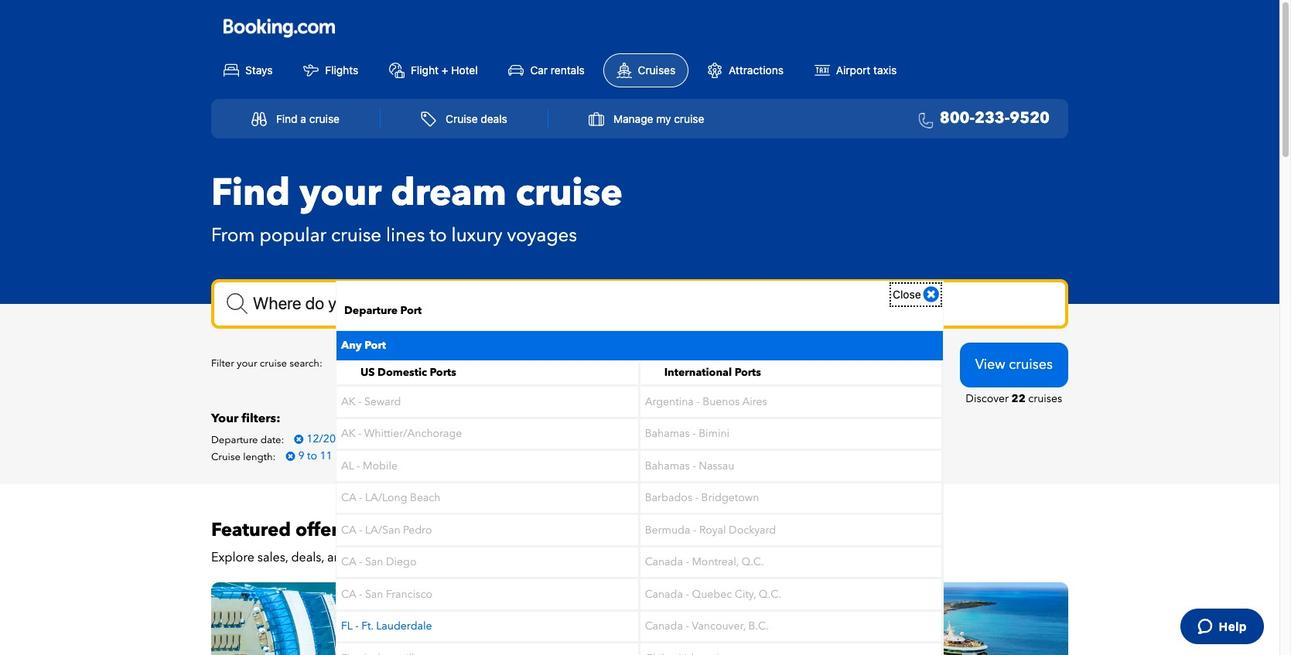Task type: describe. For each thing, give the bounding box(es) containing it.
barbados - bridgetown button
[[641, 483, 942, 513]]

ft.
[[362, 619, 374, 634]]

cruise sale image
[[211, 583, 632, 656]]

cruise deals
[[446, 112, 508, 125]]

deals
[[481, 112, 508, 125]]

barbados
[[645, 491, 693, 506]]

aires
[[743, 395, 768, 409]]

Where do you want to cruise? text field
[[211, 279, 1069, 329]]

- for ak - seward
[[358, 395, 362, 409]]

view cruises link
[[960, 343, 1069, 388]]

- for canada - montreal, q.c.
[[686, 555, 690, 570]]

montreal,
[[692, 555, 739, 570]]

ca - la/long beach
[[341, 491, 441, 506]]

find for a
[[276, 112, 298, 125]]

canada for canada - vancouver, b.c.
[[645, 619, 683, 634]]

cruise for manage my cruise
[[674, 112, 705, 125]]

9
[[298, 449, 305, 463]]

2 ports from the left
[[735, 366, 762, 380]]

airport
[[837, 63, 871, 76]]

manage my cruise button
[[572, 104, 722, 134]]

voyages
[[507, 223, 577, 248]]

canada - montreal, q.c. button
[[641, 548, 942, 577]]

ca - la/long beach button
[[337, 483, 638, 513]]

ca for ca - san diego
[[341, 555, 356, 570]]

san for francisco
[[365, 587, 384, 602]]

date:
[[261, 433, 284, 447]]

- for canada - quebec city, q.c.
[[686, 587, 690, 602]]

- for bermuda - royal dockyard
[[694, 523, 697, 538]]

port
[[365, 339, 386, 353]]

nights
[[335, 449, 368, 463]]

to inside find your dream cruise from popular cruise lines to luxury voyages
[[430, 223, 447, 248]]

close link
[[893, 285, 940, 304]]

canada for canada - montreal, q.c.
[[645, 555, 683, 570]]

flights
[[325, 63, 359, 76]]

airport taxis
[[837, 63, 897, 76]]

vancouver,
[[692, 619, 746, 634]]

international
[[665, 366, 732, 380]]

filter your cruise search:
[[211, 357, 323, 371]]

- for canada - vancouver, b.c.
[[686, 619, 690, 634]]

francisco
[[386, 587, 433, 602]]

luxury
[[452, 223, 503, 248]]

filter
[[211, 357, 234, 371]]

length:
[[243, 450, 276, 464]]

ca - san francisco button
[[337, 580, 638, 610]]

b.c.
[[749, 619, 769, 634]]

quebec
[[692, 587, 732, 602]]

cruise length
[[491, 358, 560, 373]]

ca - san diego
[[341, 555, 417, 570]]

cruise length:
[[211, 450, 276, 464]]

fl - ft. lauderdale
[[341, 619, 432, 634]]

whittier/anchorage
[[364, 427, 462, 441]]

bahamas - nassau
[[645, 459, 735, 473]]

explore
[[211, 549, 255, 566]]

+
[[442, 63, 449, 76]]

departure inside button
[[366, 358, 416, 373]]

your for find
[[300, 168, 382, 219]]

dockyard
[[729, 523, 777, 538]]

a
[[301, 112, 307, 125]]

buenos
[[703, 395, 740, 409]]

us
[[361, 366, 375, 380]]

nassau
[[699, 459, 735, 473]]

cruises link
[[603, 53, 689, 87]]

from
[[211, 223, 255, 248]]

line
[[773, 358, 790, 373]]

find a cruise link
[[235, 104, 357, 134]]

1 vertical spatial cruises
[[1029, 391, 1063, 406]]

la/long
[[365, 491, 408, 506]]

cruise up voyages
[[516, 168, 623, 219]]

departure port inside button
[[607, 358, 684, 373]]

featured offers explore sales, deals, and special promotions
[[211, 518, 460, 566]]

canada - montreal, q.c.
[[645, 555, 764, 570]]

cruise for filter your cruise search:
[[260, 357, 287, 371]]

beach
[[410, 491, 441, 506]]

al
[[341, 459, 354, 473]]

- for ca - san francisco
[[359, 587, 363, 602]]

departure date
[[366, 358, 444, 373]]

your for filter
[[237, 357, 257, 371]]

- for 12/20/2023 - 12/27/2023
[[368, 432, 371, 446]]

ak for ak - whittier/anchorage
[[341, 427, 356, 441]]

- for ca - la/san pedro
[[359, 523, 363, 538]]

cruise for cruise length
[[491, 358, 523, 373]]

manage
[[614, 112, 654, 125]]

view cruises
[[976, 355, 1053, 374]]

cruise line
[[738, 358, 793, 373]]

canada for canada - quebec city, q.c.
[[645, 587, 683, 602]]

la/san
[[365, 523, 401, 538]]

ca for ca - la/long beach
[[341, 491, 356, 506]]

car rentals
[[531, 63, 585, 76]]

bahamas for bahamas - nassau
[[645, 459, 690, 473]]

discover 22 cruises
[[966, 391, 1063, 406]]

taxis
[[874, 63, 897, 76]]

fl - ft. lauderdale button
[[337, 612, 638, 642]]

city,
[[735, 587, 757, 602]]

cruise for cruise deals
[[446, 112, 478, 125]]

expand image for departure date
[[444, 360, 455, 371]]

travel menu navigation
[[211, 99, 1069, 138]]

deals,
[[291, 549, 324, 566]]

9520
[[1010, 108, 1050, 128]]

1 ports from the left
[[430, 366, 457, 380]]

mobile
[[363, 459, 398, 473]]

12/20/2023 - 12/27/2023 link
[[287, 431, 440, 448]]

- for fl - ft. lauderdale
[[355, 619, 359, 634]]

port inside button
[[660, 358, 681, 373]]

ak - seward
[[341, 395, 401, 409]]

ak - whittier/anchorage button
[[337, 419, 638, 449]]

times circle image
[[286, 451, 295, 462]]

cruise length button
[[475, 349, 587, 382]]

length
[[525, 358, 557, 373]]

discover
[[966, 391, 1009, 406]]



Task type: locate. For each thing, give the bounding box(es) containing it.
ca for ca - san francisco
[[341, 587, 356, 602]]

cruise
[[446, 112, 478, 125], [491, 358, 523, 373], [738, 358, 770, 373], [211, 450, 241, 464]]

cruise inside travel menu navigation
[[446, 112, 478, 125]]

canada inside "button"
[[645, 619, 683, 634]]

- inside "button"
[[694, 523, 697, 538]]

bahamas inside "button"
[[645, 427, 690, 441]]

san inside "button"
[[365, 555, 384, 570]]

1 horizontal spatial expand image
[[684, 360, 695, 371]]

bahamas up barbados on the bottom of the page
[[645, 459, 690, 473]]

royal
[[700, 523, 726, 538]]

ports
[[430, 366, 457, 380], [735, 366, 762, 380]]

0 vertical spatial to
[[430, 223, 447, 248]]

ca - la/san pedro
[[341, 523, 432, 538]]

dream
[[391, 168, 507, 219]]

find inside travel menu navigation
[[276, 112, 298, 125]]

san down the ca - san diego
[[365, 587, 384, 602]]

1 vertical spatial your
[[237, 357, 257, 371]]

expand image inside 'departure port' button
[[684, 360, 695, 371]]

us domestic ports
[[361, 366, 457, 380]]

1 horizontal spatial ports
[[735, 366, 762, 380]]

1 horizontal spatial port
[[660, 358, 681, 373]]

find left a
[[276, 112, 298, 125]]

canada left vancouver,
[[645, 619, 683, 634]]

2 ak from the top
[[341, 427, 356, 441]]

canada - quebec city, q.c. button
[[641, 580, 942, 610]]

- for bahamas - nassau
[[693, 459, 696, 473]]

times circle image inside the "12/20/2023 - 12/27/2023" link
[[294, 434, 304, 445]]

expand image right date
[[444, 360, 455, 371]]

3 canada from the top
[[645, 619, 683, 634]]

- for ak - whittier/anchorage
[[358, 427, 362, 441]]

2 ca from the top
[[341, 523, 356, 538]]

your right "filter"
[[237, 357, 257, 371]]

q.c. right city,
[[759, 587, 782, 602]]

al - mobile
[[341, 459, 398, 473]]

times circle image
[[924, 285, 940, 304], [294, 434, 304, 445]]

canada left quebec in the right of the page
[[645, 587, 683, 602]]

cruise inside button
[[491, 358, 523, 373]]

my
[[657, 112, 671, 125]]

bermuda
[[645, 523, 691, 538]]

1 expand image from the left
[[560, 360, 572, 371]]

ca up the fl
[[341, 587, 356, 602]]

- right and
[[359, 555, 363, 570]]

1 bahamas from the top
[[645, 427, 690, 441]]

0 horizontal spatial departure port
[[344, 303, 422, 318]]

expand image up argentina - buenos aires
[[684, 360, 695, 371]]

1 ca from the top
[[341, 491, 356, 506]]

bahamas inside button
[[645, 459, 690, 473]]

expand image for departure port
[[684, 360, 695, 371]]

view
[[976, 355, 1006, 374]]

0 vertical spatial port
[[401, 303, 422, 318]]

2 expand image from the left
[[684, 360, 695, 371]]

2 expand image from the left
[[793, 360, 805, 371]]

ca up and
[[341, 523, 356, 538]]

booking.com home image
[[224, 18, 335, 38]]

- left bimini
[[693, 427, 696, 441]]

to
[[430, 223, 447, 248], [307, 449, 317, 463]]

times circle image up 9
[[294, 434, 304, 445]]

0 horizontal spatial times circle image
[[294, 434, 304, 445]]

departure inside button
[[607, 358, 658, 373]]

- left royal
[[694, 523, 697, 538]]

featured
[[211, 518, 291, 543]]

bermuda - royal dockyard
[[645, 523, 777, 538]]

cruises right the 22
[[1029, 391, 1063, 406]]

4 ca from the top
[[341, 587, 356, 602]]

0 horizontal spatial expand image
[[560, 360, 572, 371]]

find inside find your dream cruise from popular cruise lines to luxury voyages
[[211, 168, 290, 219]]

your
[[300, 168, 382, 219], [237, 357, 257, 371]]

cruise down departure date:
[[211, 450, 241, 464]]

2 bahamas from the top
[[645, 459, 690, 473]]

- left vancouver,
[[686, 619, 690, 634]]

- up ft.
[[359, 587, 363, 602]]

2 canada from the top
[[645, 587, 683, 602]]

cruises
[[638, 63, 676, 76]]

1 vertical spatial q.c.
[[759, 587, 782, 602]]

ports up aires
[[735, 366, 762, 380]]

cruise left line
[[738, 358, 770, 373]]

departure date button
[[353, 349, 468, 382]]

any port
[[341, 339, 386, 353]]

cruise for find a cruise
[[309, 112, 340, 125]]

ak up nights
[[341, 427, 356, 441]]

- right the fl
[[355, 619, 359, 634]]

cruise line button
[[716, 349, 827, 382]]

cruise for cruise line
[[738, 358, 770, 373]]

bahamas - nassau button
[[641, 451, 942, 481]]

to right 9
[[307, 449, 317, 463]]

departure date:
[[211, 433, 284, 447]]

find up the from
[[211, 168, 290, 219]]

0 horizontal spatial your
[[237, 357, 257, 371]]

- for ca - san diego
[[359, 555, 363, 570]]

- right barbados on the bottom of the page
[[696, 491, 699, 506]]

0 vertical spatial your
[[300, 168, 382, 219]]

1 horizontal spatial departure port
[[607, 358, 684, 373]]

flight + hotel link
[[377, 54, 491, 86]]

ak for ak - seward
[[341, 395, 356, 409]]

0 horizontal spatial expand image
[[444, 360, 455, 371]]

stays link
[[211, 54, 285, 86]]

0 horizontal spatial port
[[401, 303, 422, 318]]

sales,
[[258, 549, 288, 566]]

international ports
[[665, 366, 762, 380]]

0 vertical spatial ak
[[341, 395, 356, 409]]

1 vertical spatial ak
[[341, 427, 356, 441]]

your filters:
[[211, 410, 281, 427]]

bridgetown
[[702, 491, 760, 506]]

ak inside ak - whittier/anchorage button
[[341, 427, 356, 441]]

0 vertical spatial cruises
[[1010, 355, 1053, 374]]

12/27/2023
[[374, 432, 432, 446]]

233-
[[975, 108, 1010, 128]]

1 vertical spatial times circle image
[[294, 434, 304, 445]]

1 horizontal spatial to
[[430, 223, 447, 248]]

canada - quebec city, q.c.
[[645, 587, 782, 602]]

your inside find your dream cruise from popular cruise lines to luxury voyages
[[300, 168, 382, 219]]

cruise for cruise length:
[[211, 450, 241, 464]]

bahamas down argentina
[[645, 427, 690, 441]]

departure port up the port
[[344, 303, 422, 318]]

ak - seward button
[[337, 387, 638, 417]]

cruises up the 22
[[1010, 355, 1053, 374]]

ak inside ak - seward button
[[341, 395, 356, 409]]

hotel
[[451, 63, 478, 76]]

your
[[211, 410, 239, 427]]

1 horizontal spatial times circle image
[[924, 285, 940, 304]]

lauderdale
[[376, 619, 432, 634]]

any port button
[[337, 331, 944, 361]]

port
[[401, 303, 422, 318], [660, 358, 681, 373]]

- right al
[[357, 459, 360, 473]]

san inside button
[[365, 587, 384, 602]]

ak - whittier/anchorage
[[341, 427, 462, 441]]

cruise left deals
[[446, 112, 478, 125]]

1 vertical spatial san
[[365, 587, 384, 602]]

bahamas for bahamas - bimini
[[645, 427, 690, 441]]

expand image for cruise line
[[793, 360, 805, 371]]

san
[[365, 555, 384, 570], [365, 587, 384, 602]]

expand image inside departure date button
[[444, 360, 455, 371]]

1 vertical spatial to
[[307, 449, 317, 463]]

- for argentina - buenos aires
[[697, 395, 700, 409]]

flight
[[411, 63, 439, 76]]

ca down al
[[341, 491, 356, 506]]

1 expand image from the left
[[444, 360, 455, 371]]

expand image inside cruise length button
[[560, 360, 572, 371]]

- left quebec in the right of the page
[[686, 587, 690, 602]]

cruise inside find a cruise link
[[309, 112, 340, 125]]

promotions
[[395, 549, 460, 566]]

any
[[341, 339, 362, 353]]

find a cruise
[[276, 112, 340, 125]]

- for bahamas - bimini
[[693, 427, 696, 441]]

0 vertical spatial departure port
[[344, 303, 422, 318]]

special
[[352, 549, 392, 566]]

ports right domestic
[[430, 366, 457, 380]]

ca right deals,
[[341, 555, 356, 570]]

1 vertical spatial find
[[211, 168, 290, 219]]

flight + hotel
[[411, 63, 478, 76]]

1 vertical spatial departure port
[[607, 358, 684, 373]]

argentina - buenos aires
[[645, 395, 768, 409]]

1 horizontal spatial your
[[300, 168, 382, 219]]

0 vertical spatial canada
[[645, 555, 683, 570]]

san left diego
[[365, 555, 384, 570]]

- for al - mobile
[[357, 459, 360, 473]]

0 vertical spatial bahamas
[[645, 427, 690, 441]]

expand image right length
[[560, 360, 572, 371]]

1 vertical spatial canada
[[645, 587, 683, 602]]

1 san from the top
[[365, 555, 384, 570]]

12/20/2023 - 12/27/2023
[[307, 432, 432, 446]]

- left la/san
[[359, 523, 363, 538]]

expand image inside cruise line button
[[793, 360, 805, 371]]

popular
[[260, 223, 327, 248]]

canada - vancouver, b.c. button
[[641, 612, 942, 642]]

to right lines
[[430, 223, 447, 248]]

departure port button
[[595, 349, 708, 382]]

departure
[[344, 303, 398, 318], [366, 358, 416, 373], [607, 358, 658, 373], [211, 433, 258, 447]]

port up departure date button
[[401, 303, 422, 318]]

cruise inside manage my cruise dropdown button
[[674, 112, 705, 125]]

expand image
[[444, 360, 455, 371], [793, 360, 805, 371]]

bimini
[[699, 427, 730, 441]]

cruise right my
[[674, 112, 705, 125]]

0 vertical spatial san
[[365, 555, 384, 570]]

- left montreal, on the bottom of page
[[686, 555, 690, 570]]

1 vertical spatial bahamas
[[645, 459, 690, 473]]

0 vertical spatial times circle image
[[924, 285, 940, 304]]

bermuda - royal dockyard button
[[641, 516, 942, 545]]

1 horizontal spatial expand image
[[793, 360, 805, 371]]

- up nights
[[358, 427, 362, 441]]

canada down bermuda
[[645, 555, 683, 570]]

bahamas - bimini button
[[641, 419, 942, 449]]

1 ak from the top
[[341, 395, 356, 409]]

- left seward
[[358, 395, 362, 409]]

cruise left lines
[[331, 223, 382, 248]]

and
[[327, 549, 349, 566]]

- inside button
[[693, 459, 696, 473]]

times circle image right close
[[924, 285, 940, 304]]

port up argentina
[[660, 358, 681, 373]]

q.c. down dockyard
[[742, 555, 764, 570]]

manage my cruise
[[614, 112, 705, 125]]

expand image
[[560, 360, 572, 371], [684, 360, 695, 371]]

- for barbados - bridgetown
[[696, 491, 699, 506]]

None field
[[211, 279, 1069, 329]]

san for diego
[[365, 555, 384, 570]]

ca inside button
[[341, 587, 356, 602]]

your up popular
[[300, 168, 382, 219]]

ak left seward
[[341, 395, 356, 409]]

cruise left search:
[[260, 357, 287, 371]]

1 vertical spatial port
[[660, 358, 681, 373]]

cruise inside button
[[738, 358, 770, 373]]

filters:
[[242, 410, 281, 427]]

canada
[[645, 555, 683, 570], [645, 587, 683, 602], [645, 619, 683, 634]]

- for ca - la/long beach
[[359, 491, 363, 506]]

attractions
[[729, 63, 784, 76]]

domestic
[[378, 366, 427, 380]]

cruise
[[309, 112, 340, 125], [674, 112, 705, 125], [516, 168, 623, 219], [331, 223, 382, 248], [260, 357, 287, 371]]

2 vertical spatial canada
[[645, 619, 683, 634]]

ca for ca - la/san pedro
[[341, 523, 356, 538]]

airport taxis link
[[802, 54, 910, 86]]

- up al - mobile
[[368, 432, 371, 446]]

expand image for cruise length
[[560, 360, 572, 371]]

- left nassau
[[693, 459, 696, 473]]

9 to 11 nights link
[[278, 448, 375, 465]]

find for your
[[211, 168, 290, 219]]

0 vertical spatial find
[[276, 112, 298, 125]]

cruise left length
[[491, 358, 523, 373]]

3 ca from the top
[[341, 555, 356, 570]]

2 san from the top
[[365, 587, 384, 602]]

argentina
[[645, 395, 694, 409]]

ca inside "button"
[[341, 555, 356, 570]]

attractions link
[[695, 54, 796, 86]]

0 horizontal spatial ports
[[430, 366, 457, 380]]

800-233-9520 link
[[913, 108, 1050, 130]]

departure port up argentina
[[607, 358, 684, 373]]

fl
[[341, 619, 353, 634]]

cheap cruises image
[[648, 583, 1069, 656]]

search:
[[290, 357, 323, 371]]

expand image right line
[[793, 360, 805, 371]]

9 to 11 nights
[[298, 449, 368, 463]]

800-233-9520
[[940, 108, 1050, 128]]

1 canada from the top
[[645, 555, 683, 570]]

- left buenos
[[697, 395, 700, 409]]

cruise deals link
[[404, 104, 524, 134]]

0 horizontal spatial to
[[307, 449, 317, 463]]

- left 'la/long'
[[359, 491, 363, 506]]

cruises inside view cruises link
[[1010, 355, 1053, 374]]

0 vertical spatial q.c.
[[742, 555, 764, 570]]

cruise right a
[[309, 112, 340, 125]]



Task type: vqa. For each thing, say whether or not it's contained in the screenshot.
departure port Button
yes



